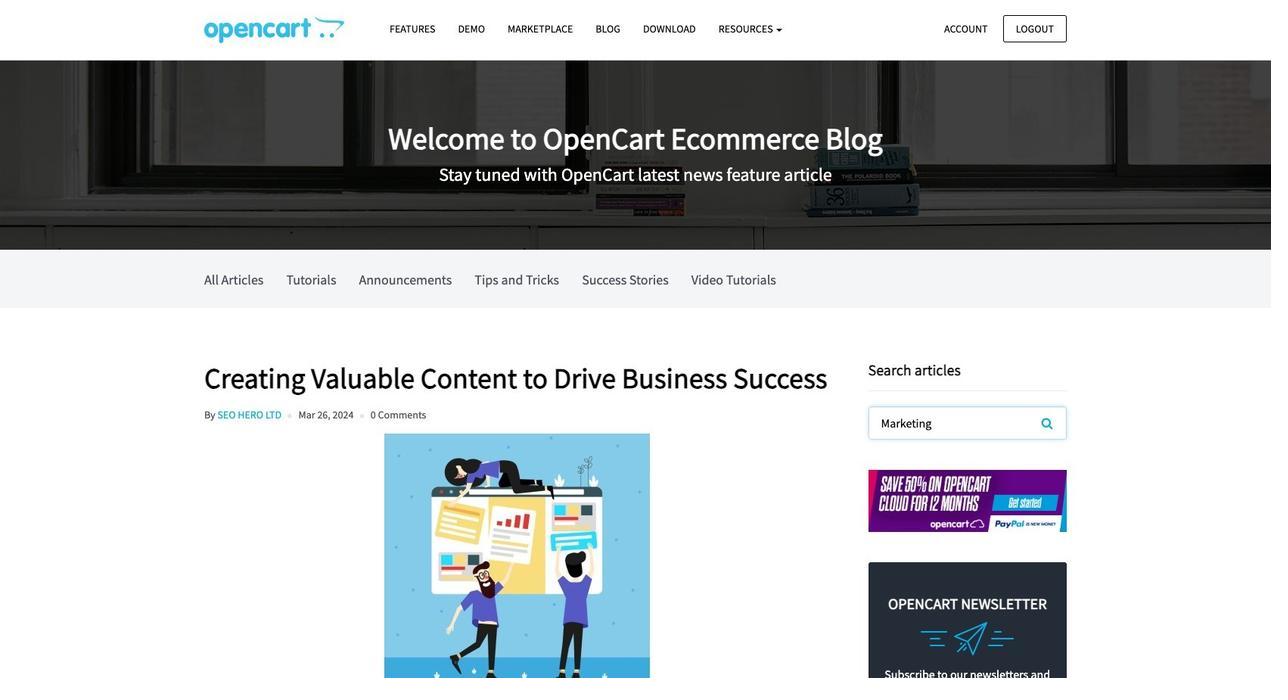 Task type: vqa. For each thing, say whether or not it's contained in the screenshot.
Creating Valuable Content to Drive Business Success image
yes



Task type: describe. For each thing, give the bounding box(es) containing it.
creating valuable content to drive business success image
[[204, 434, 831, 678]]

search image
[[1042, 417, 1053, 429]]



Task type: locate. For each thing, give the bounding box(es) containing it.
opencart - blog image
[[204, 16, 344, 43]]



